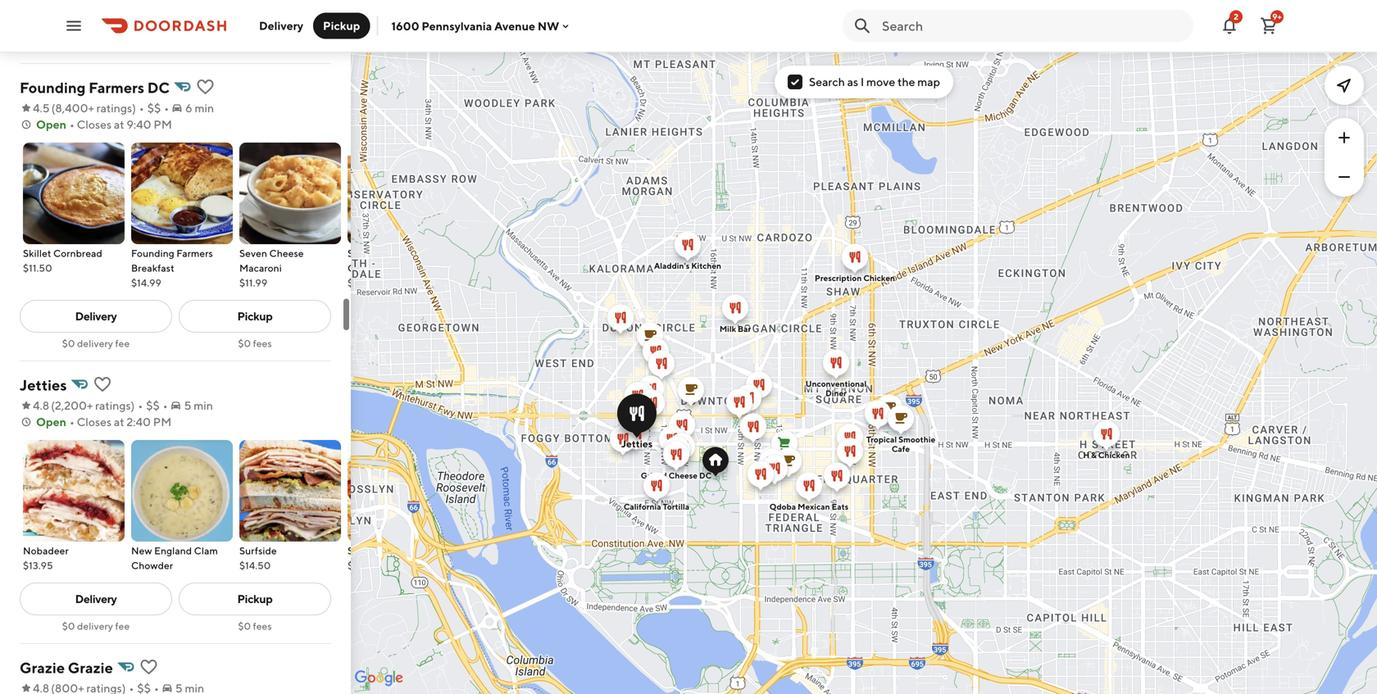Task type: locate. For each thing, give the bounding box(es) containing it.
closes down ( 8,400+ ratings )
[[77, 118, 112, 131]]

1 vertical spatial (
[[51, 399, 55, 412]]

pm right 9:40
[[154, 118, 172, 131]]

3 $0 delivery fee from the top
[[62, 621, 130, 632]]

avenue
[[494, 19, 535, 33]]

click to add this store to your saved list image
[[196, 77, 215, 97], [139, 658, 159, 677]]

ratings for jetties
[[95, 399, 131, 412]]

$0 down the delivery button in the top left of the page
[[238, 40, 251, 52]]

• up 9:40
[[139, 101, 144, 115]]

grilled cheese dc
[[641, 471, 712, 480], [641, 471, 712, 480]]

cheese inside seven cheese macaroni $11.99
[[269, 248, 304, 259]]

england
[[154, 545, 192, 557]]

delivery link for founding farmers dc
[[20, 300, 172, 333]]

) up 9:40
[[132, 101, 136, 115]]

$0 down $14.50 on the left of the page
[[238, 621, 251, 632]]

h
[[1083, 451, 1090, 460], [1083, 451, 1090, 460]]

3 fees from the top
[[253, 621, 272, 632]]

pm
[[154, 118, 172, 131], [153, 415, 172, 429]]

$0
[[62, 40, 75, 52], [238, 40, 251, 52], [62, 338, 75, 349], [238, 338, 251, 349], [62, 621, 75, 632], [238, 621, 251, 632]]

chicken
[[864, 273, 895, 283], [864, 273, 895, 283], [1099, 451, 1130, 460], [1099, 451, 1130, 460]]

surfside
[[239, 545, 277, 557]]

(
[[51, 101, 55, 115], [51, 399, 55, 412]]

ratings up open • closes at 9:40 pm
[[96, 101, 132, 115]]

average rating of 4.8 out of 5 element left 2,200+
[[20, 398, 49, 414]]

$14.99
[[131, 277, 161, 289]]

delivery
[[77, 40, 113, 52], [77, 338, 113, 349], [77, 621, 113, 632]]

average rating of 4.8 out of 5 element for jetties
[[20, 398, 49, 414]]

closes for founding farmers dc
[[77, 118, 112, 131]]

$$ for jetties
[[146, 399, 160, 412]]

0 vertical spatial delivery
[[77, 40, 113, 52]]

• left the 5
[[163, 399, 168, 412]]

tropical smoothie cafe
[[866, 435, 936, 454], [866, 435, 936, 454]]

( right 4.8
[[51, 399, 55, 412]]

0 vertical spatial $0 delivery fee
[[62, 40, 130, 52]]

$13.95
[[23, 560, 53, 571]]

farmers left seven
[[177, 248, 213, 259]]

1 vertical spatial $0 fees
[[238, 338, 272, 349]]

2 ( from the top
[[51, 399, 55, 412]]

1 pickup link from the top
[[179, 300, 331, 333]]

1 average rating of 4.8 out of 5 element from the top
[[20, 398, 49, 414]]

• $$ up 9:40
[[139, 101, 161, 115]]

fees down the delivery button in the top left of the page
[[253, 40, 272, 52]]

0 vertical spatial fee
[[115, 40, 130, 52]]

jetties
[[20, 376, 67, 394], [621, 438, 653, 450], [621, 438, 653, 450]]

2:40
[[127, 415, 151, 429]]

delivery link
[[20, 300, 172, 333], [20, 583, 172, 616]]

at left 9:40
[[114, 118, 124, 131]]

farmers inside "founding farmers breakfast $14.99"
[[177, 248, 213, 259]]

1 horizontal spatial founding
[[131, 248, 174, 259]]

1 vertical spatial fee
[[115, 338, 130, 349]]

0 horizontal spatial founding
[[20, 79, 86, 96]]

2 vertical spatial delivery
[[75, 592, 117, 606]]

map
[[918, 75, 940, 89]]

$0 delivery fee up click to add this store to your saved list image
[[62, 338, 130, 349]]

ratings up open • closes at 2:40 pm
[[95, 399, 131, 412]]

aladdin's kitchen prescription chicken
[[654, 261, 895, 283], [654, 261, 895, 283]]

pickup link
[[179, 300, 331, 333], [179, 583, 331, 616]]

$0 delivery fee for jetties
[[62, 621, 130, 632]]

1 $0 delivery fee from the top
[[62, 40, 130, 52]]

search as i move the map
[[809, 75, 940, 89]]

pickup link down $11.99
[[179, 300, 331, 333]]

1 vertical spatial delivery link
[[20, 583, 172, 616]]

0 vertical spatial closes
[[77, 118, 112, 131]]

ratings for founding farmers dc
[[96, 101, 132, 115]]

2 at from the top
[[114, 415, 124, 429]]

$0 delivery fee down the open menu image
[[62, 40, 130, 52]]

fees
[[253, 40, 272, 52], [253, 338, 272, 349], [253, 621, 272, 632]]

( right 4.5
[[51, 101, 55, 115]]

1 horizontal spatial farmers
[[177, 248, 213, 259]]

1 vertical spatial at
[[114, 415, 124, 429]]

dc
[[147, 79, 170, 96], [699, 471, 712, 480], [699, 471, 712, 480]]

0 vertical spatial open
[[36, 118, 66, 131]]

pickup button
[[313, 13, 370, 39]]

0 vertical spatial at
[[114, 118, 124, 131]]

open menu image
[[64, 16, 84, 36]]

surfside $14.50
[[239, 545, 277, 571]]

$0 for jetties's pickup link
[[238, 621, 251, 632]]

( for founding farmers dc
[[51, 101, 55, 115]]

1 $0 fees from the top
[[238, 40, 272, 52]]

search
[[809, 75, 845, 89]]

open for jetties
[[36, 415, 66, 429]]

at left 2:40
[[114, 415, 124, 429]]

0 vertical spatial delivery link
[[20, 300, 172, 333]]

1 vertical spatial pickup link
[[179, 583, 331, 616]]

1 vertical spatial $0 delivery fee
[[62, 338, 130, 349]]

1 vertical spatial • $$
[[138, 399, 160, 412]]

$0 delivery fee up grazie grazie
[[62, 621, 130, 632]]

$$
[[147, 101, 161, 115], [146, 399, 160, 412]]

$0 fees down $11.99
[[238, 338, 272, 349]]

new
[[131, 545, 152, 557]]

seven cheese macaroni image
[[239, 143, 341, 244]]

$0 down $11.99
[[238, 338, 251, 349]]

9+ button
[[1253, 9, 1286, 42]]

2 pickup link from the top
[[179, 583, 331, 616]]

smoothie
[[899, 435, 936, 444], [899, 435, 936, 444]]

3 $0 fees from the top
[[238, 621, 272, 632]]

0 vertical spatial • $$
[[139, 101, 161, 115]]

founding up breakfast
[[131, 248, 174, 259]]

prescription
[[815, 273, 862, 283], [815, 273, 862, 283]]

1 delivery from the top
[[77, 40, 113, 52]]

h & chicken
[[1083, 451, 1130, 460], [1083, 451, 1130, 460]]

• $$ for founding farmers dc
[[139, 101, 161, 115]]

1 vertical spatial )
[[131, 399, 135, 412]]

farmers
[[89, 79, 144, 96], [177, 248, 213, 259]]

open down 4.5
[[36, 118, 66, 131]]

0 vertical spatial $0 fees
[[238, 40, 272, 52]]

3 fee from the top
[[115, 621, 130, 632]]

powered by google image
[[355, 671, 403, 687]]

1 vertical spatial open
[[36, 415, 66, 429]]

diner
[[826, 389, 847, 398], [826, 389, 847, 398]]

pickup link for founding farmers dc
[[179, 300, 331, 333]]

tortilla
[[663, 502, 690, 512], [663, 502, 690, 512]]

0 vertical spatial founding
[[20, 79, 86, 96]]

open • closes at 2:40 pm
[[36, 415, 172, 429]]

2 average rating of 4.8 out of 5 element from the top
[[20, 680, 49, 694]]

$0 up grazie grazie
[[62, 621, 75, 632]]

the
[[898, 75, 915, 89]]

0 vertical spatial click to add this store to your saved list image
[[196, 77, 215, 97]]

1 open from the top
[[36, 118, 66, 131]]

pm for jetties
[[153, 415, 172, 429]]

1 ( from the top
[[51, 101, 55, 115]]

open
[[36, 118, 66, 131], [36, 415, 66, 429]]

1 vertical spatial delivery
[[77, 338, 113, 349]]

ratings
[[96, 101, 132, 115], [95, 399, 131, 412]]

delivery down the open menu image
[[77, 40, 113, 52]]

closes down ( 2,200+ ratings )
[[77, 415, 112, 429]]

unconventional
[[806, 379, 867, 389], [806, 379, 867, 389]]

5 min
[[184, 399, 213, 412]]

0 vertical spatial )
[[132, 101, 136, 115]]

delivery link down nobadeer $13.95
[[20, 583, 172, 616]]

0 vertical spatial pm
[[154, 118, 172, 131]]

&
[[1091, 451, 1097, 460], [1091, 451, 1097, 460]]

delivery link down $14.99
[[20, 300, 172, 333]]

pickup link down $14.50 on the left of the page
[[179, 583, 331, 616]]

1 vertical spatial founding
[[131, 248, 174, 259]]

zoom out image
[[1335, 167, 1354, 187]]

2 vertical spatial pickup
[[237, 592, 273, 606]]

fees down $11.99
[[253, 338, 272, 349]]

delivery up grazie grazie
[[77, 621, 113, 632]]

min right the 5
[[194, 399, 213, 412]]

milk
[[720, 324, 736, 334], [720, 324, 736, 334]]

0 vertical spatial min
[[195, 101, 214, 115]]

click to add this store to your saved list image
[[93, 375, 112, 394]]

)
[[132, 101, 136, 115], [131, 399, 135, 412]]

$11.99
[[239, 277, 267, 289]]

$$ for founding farmers dc
[[147, 101, 161, 115]]

delivery for jetties
[[75, 592, 117, 606]]

2 vertical spatial $0 fees
[[238, 621, 272, 632]]

1 vertical spatial farmers
[[177, 248, 213, 259]]

aladdin's
[[654, 261, 690, 271], [654, 261, 690, 271]]

1 vertical spatial closes
[[77, 415, 112, 429]]

new england clam chowder image
[[131, 440, 233, 542]]

pickup down $11.99
[[237, 309, 273, 323]]

0 horizontal spatial farmers
[[89, 79, 144, 96]]

2 open from the top
[[36, 415, 66, 429]]

) up 2:40
[[131, 399, 135, 412]]

as
[[847, 75, 858, 89]]

• $$ up 2:40
[[138, 399, 160, 412]]

delivery for founding farmers dc
[[77, 338, 113, 349]]

2 vertical spatial fee
[[115, 621, 130, 632]]

6 min
[[185, 101, 214, 115]]

1 vertical spatial average rating of 4.8 out of 5 element
[[20, 680, 49, 694]]

0 horizontal spatial grazie
[[20, 659, 65, 677]]

1 horizontal spatial click to add this store to your saved list image
[[196, 77, 215, 97]]

1 vertical spatial ratings
[[95, 399, 131, 412]]

farmers up ( 8,400+ ratings )
[[89, 79, 144, 96]]

pickup link for jetties
[[179, 583, 331, 616]]

at
[[114, 118, 124, 131], [114, 415, 124, 429]]

1 vertical spatial pickup
[[237, 309, 273, 323]]

1 vertical spatial click to add this store to your saved list image
[[139, 658, 159, 677]]

1 vertical spatial fees
[[253, 338, 272, 349]]

delivery link for jetties
[[20, 583, 172, 616]]

0 vertical spatial ratings
[[96, 101, 132, 115]]

farmers for breakfast
[[177, 248, 213, 259]]

grazie grazie
[[20, 659, 113, 677]]

click to add this store to your saved list image for founding farmers dc
[[196, 77, 215, 97]]

mexican
[[798, 502, 830, 512], [798, 502, 830, 512]]

average rating of 4.8 out of 5 element
[[20, 398, 49, 414], [20, 680, 49, 694]]

fees for founding farmers dc
[[253, 338, 272, 349]]

$$ up 2:40
[[146, 399, 160, 412]]

$0 for delivery 'link' corresponding to jetties
[[62, 621, 75, 632]]

$0 up 2,200+
[[62, 338, 75, 349]]

1 vertical spatial pm
[[153, 415, 172, 429]]

6
[[185, 101, 192, 115]]

$0 delivery fee for founding farmers dc
[[62, 338, 130, 349]]

0 vertical spatial fees
[[253, 40, 272, 52]]

min
[[195, 101, 214, 115], [194, 399, 213, 412]]

$0 fees
[[238, 40, 272, 52], [238, 338, 272, 349], [238, 621, 272, 632]]

• $$
[[139, 101, 161, 115], [138, 399, 160, 412]]

click to add this store to your saved list image for grazie grazie
[[139, 658, 159, 677]]

zoom in image
[[1335, 128, 1354, 148]]

0 vertical spatial $$
[[147, 101, 161, 115]]

1 at from the top
[[114, 118, 124, 131]]

2 fees from the top
[[253, 338, 272, 349]]

1 horizontal spatial grazie
[[68, 659, 113, 677]]

pickup down $14.50 on the left of the page
[[237, 592, 273, 606]]

min right 6
[[195, 101, 214, 115]]

qdoba
[[770, 502, 796, 512], [770, 502, 796, 512]]

3 delivery from the top
[[77, 621, 113, 632]]

new england clam chowder button
[[131, 440, 233, 573]]

$0 delivery fee
[[62, 40, 130, 52], [62, 338, 130, 349], [62, 621, 130, 632]]

grilled
[[641, 471, 667, 480], [641, 471, 667, 480]]

skillet
[[23, 248, 51, 259]]

$$ up 9:40
[[147, 101, 161, 115]]

0 vertical spatial delivery
[[259, 19, 303, 32]]

surfside image
[[239, 440, 341, 542]]

• down 2,200+
[[70, 415, 74, 429]]

qdoba mexican eats
[[770, 502, 849, 512], [770, 502, 849, 512]]

2 $0 delivery fee from the top
[[62, 338, 130, 349]]

clam
[[194, 545, 218, 557]]

delivery button
[[249, 13, 313, 39]]

average rating of 4.8 out of 5 element containing 4.8
[[20, 398, 49, 414]]

0 vertical spatial average rating of 4.8 out of 5 element
[[20, 398, 49, 414]]

$0 fees down the delivery button in the top left of the page
[[238, 40, 272, 52]]

0 vertical spatial pickup link
[[179, 300, 331, 333]]

• left 6
[[164, 101, 169, 115]]

california
[[624, 502, 661, 512], [624, 502, 661, 512]]

founding inside "founding farmers breakfast $14.99"
[[131, 248, 174, 259]]

2 closes from the top
[[77, 415, 112, 429]]

0 vertical spatial pickup
[[323, 19, 360, 32]]

1 vertical spatial delivery
[[75, 309, 117, 323]]

•
[[139, 101, 144, 115], [164, 101, 169, 115], [70, 118, 74, 131], [138, 399, 143, 412], [163, 399, 168, 412], [70, 415, 74, 429]]

kitchen
[[691, 261, 721, 271], [691, 261, 721, 271]]

cornbread
[[53, 248, 102, 259]]

pm right 2:40
[[153, 415, 172, 429]]

1 vertical spatial min
[[194, 399, 213, 412]]

2 $0 fees from the top
[[238, 338, 272, 349]]

cafe
[[892, 444, 910, 454], [892, 444, 910, 454]]

( 2,200+ ratings )
[[51, 399, 135, 412]]

0 horizontal spatial click to add this store to your saved list image
[[139, 658, 159, 677]]

2 grazie from the left
[[68, 659, 113, 677]]

fees down $14.50 on the left of the page
[[253, 621, 272, 632]]

1 closes from the top
[[77, 118, 112, 131]]

closes
[[77, 118, 112, 131], [77, 415, 112, 429]]

1 fee from the top
[[115, 40, 130, 52]]

1 vertical spatial $$
[[146, 399, 160, 412]]

$0 fees for founding farmers dc
[[238, 338, 272, 349]]

average rating of 4.8 out of 5 element down grazie grazie
[[20, 680, 49, 694]]

pennsylvania
[[422, 19, 492, 33]]

at for jetties
[[114, 415, 124, 429]]

founding up 4.5
[[20, 79, 86, 96]]

Store search: begin typing to search for stores available on DoorDash text field
[[882, 17, 1184, 35]]

tropical
[[866, 435, 897, 444], [866, 435, 897, 444]]

2 vertical spatial $0 delivery fee
[[62, 621, 130, 632]]

grazie
[[20, 659, 65, 677], [68, 659, 113, 677]]

chowder
[[131, 560, 173, 571]]

9+
[[1273, 12, 1282, 21]]

delivery up click to add this store to your saved list image
[[77, 338, 113, 349]]

eats
[[832, 502, 849, 512], [832, 502, 849, 512]]

pickup right the delivery button in the top left of the page
[[323, 19, 360, 32]]

$0 fees down $14.50 on the left of the page
[[238, 621, 272, 632]]

2 delivery from the top
[[77, 338, 113, 349]]

pickup
[[323, 19, 360, 32], [237, 309, 273, 323], [237, 592, 273, 606]]

farmers for dc
[[89, 79, 144, 96]]

bar
[[738, 324, 751, 334], [738, 324, 751, 334]]

founding farmers breakfast $14.99
[[131, 248, 213, 289]]

2 vertical spatial fees
[[253, 621, 272, 632]]

0 vertical spatial farmers
[[89, 79, 144, 96]]

at for founding farmers dc
[[114, 118, 124, 131]]

2 fee from the top
[[115, 338, 130, 349]]

$0 down the open menu image
[[62, 40, 75, 52]]

2 delivery link from the top
[[20, 583, 172, 616]]

1 delivery link from the top
[[20, 300, 172, 333]]

open down 4.8
[[36, 415, 66, 429]]

0 vertical spatial (
[[51, 101, 55, 115]]

min for jetties
[[194, 399, 213, 412]]

2 vertical spatial delivery
[[77, 621, 113, 632]]



Task type: describe. For each thing, give the bounding box(es) containing it.
8,400+
[[55, 101, 94, 115]]

average rating of 4.8 out of 5 element for grazie grazie
[[20, 680, 49, 694]]

delivery for founding farmers dc
[[75, 309, 117, 323]]

nobadeer
[[23, 545, 69, 557]]

5
[[184, 399, 191, 412]]

1 fees from the top
[[253, 40, 272, 52]]

• up 2:40
[[138, 399, 143, 412]]

nw
[[538, 19, 559, 33]]

breakfast
[[131, 262, 174, 274]]

new england clam chowder
[[131, 545, 218, 571]]

1600 pennsylvania avenue nw
[[391, 19, 559, 33]]

seven cheese macaroni $11.99
[[239, 248, 304, 289]]

pickup for jetties
[[237, 592, 273, 606]]

macaroni
[[239, 262, 282, 274]]

$0 fees for jetties
[[238, 621, 272, 632]]

4.8
[[33, 399, 49, 412]]

2,200+
[[55, 399, 93, 412]]

nobadeer image
[[23, 440, 125, 542]]

Search as I move the map checkbox
[[788, 75, 803, 89]]

• down 8,400+
[[70, 118, 74, 131]]

seven
[[239, 248, 267, 259]]

$0 for pickup link corresponding to founding farmers dc
[[238, 338, 251, 349]]

nobadeer $13.95
[[23, 545, 69, 571]]

map region
[[298, 0, 1377, 694]]

1600 pennsylvania avenue nw button
[[391, 19, 572, 33]]

1 items, open order cart image
[[1259, 16, 1279, 36]]

1600
[[391, 19, 419, 33]]

open for founding farmers dc
[[36, 118, 66, 131]]

( for jetties
[[51, 399, 55, 412]]

founding for founding farmers dc
[[20, 79, 86, 96]]

) for jetties
[[131, 399, 135, 412]]

fee for jetties
[[115, 621, 130, 632]]

fee for founding farmers dc
[[115, 338, 130, 349]]

• $$ for jetties
[[138, 399, 160, 412]]

$14.50
[[239, 560, 271, 571]]

delivery for jetties
[[77, 621, 113, 632]]

founding farmers breakfast image
[[131, 143, 233, 244]]

2
[[1234, 12, 1239, 21]]

fees for jetties
[[253, 621, 272, 632]]

founding for founding farmers breakfast $14.99
[[131, 248, 174, 259]]

( 8,400+ ratings )
[[51, 101, 136, 115]]

notification bell image
[[1220, 16, 1240, 36]]

closes for jetties
[[77, 415, 112, 429]]

average rating of 4.5 out of 5 element
[[20, 100, 50, 116]]

) for founding farmers dc
[[132, 101, 136, 115]]

skillet cornbread $11.50
[[23, 248, 102, 274]]

move
[[867, 75, 895, 89]]

pickup inside "button"
[[323, 19, 360, 32]]

skillet cornbread image
[[23, 143, 125, 244]]

delivery inside the delivery button
[[259, 19, 303, 32]]

founding farmers dc
[[20, 79, 170, 96]]

pickup for founding farmers dc
[[237, 309, 273, 323]]

$0 for founding farmers dc's delivery 'link'
[[62, 338, 75, 349]]

4.5
[[33, 101, 50, 115]]

$11.50
[[23, 262, 52, 274]]

open • closes at 9:40 pm
[[36, 118, 172, 131]]

min for founding farmers dc
[[195, 101, 214, 115]]

pm for founding farmers dc
[[154, 118, 172, 131]]

i
[[861, 75, 864, 89]]

1 grazie from the left
[[20, 659, 65, 677]]

recenter the map image
[[1335, 75, 1354, 95]]

9:40
[[127, 118, 151, 131]]



Task type: vqa. For each thing, say whether or not it's contained in the screenshot.
topmost Open
yes



